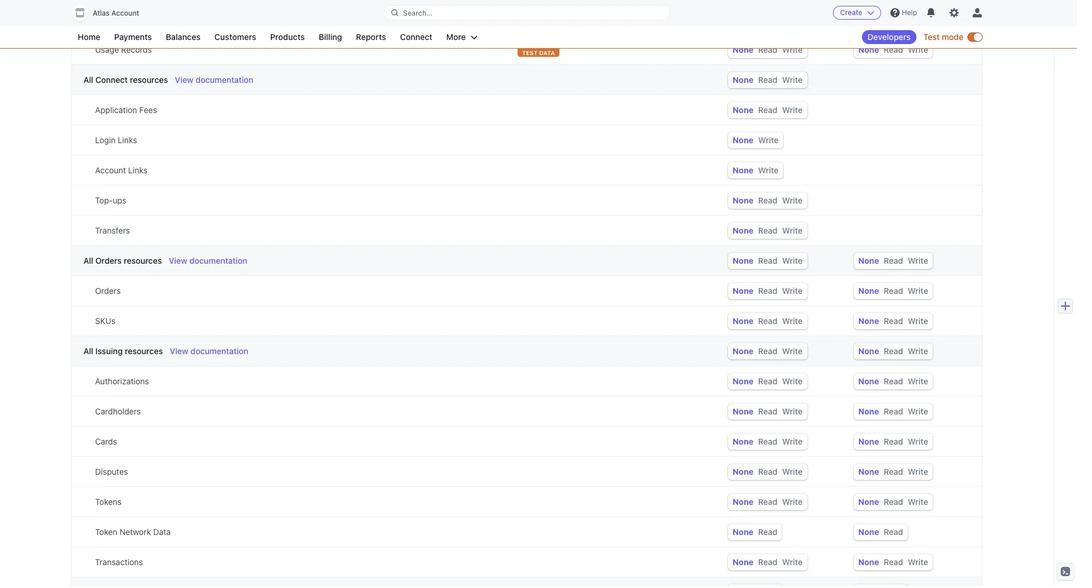 Task type: describe. For each thing, give the bounding box(es) containing it.
view for all issuing resources
[[170, 346, 188, 356]]

view documentation link for all issuing resources
[[170, 346, 248, 357]]

documentation for all orders resources
[[190, 256, 247, 266]]

top-ups
[[95, 195, 126, 205]]

disputes
[[95, 467, 128, 477]]

help button
[[886, 3, 922, 22]]

ups
[[113, 195, 126, 205]]

balances link
[[160, 30, 206, 44]]

test
[[522, 49, 538, 56]]

resources for all connect resources
[[130, 75, 168, 85]]

create
[[840, 8, 863, 17]]

mode
[[942, 32, 964, 42]]

view documentation for all issuing resources
[[170, 346, 248, 356]]

login
[[95, 135, 116, 145]]

network
[[120, 527, 151, 537]]

cards
[[95, 437, 117, 446]]

all for all issuing resources
[[83, 346, 93, 356]]

atlas
[[93, 9, 110, 17]]

1 none read from the left
[[733, 527, 778, 537]]

more button
[[441, 30, 483, 44]]

documentation for all connect resources
[[196, 75, 253, 85]]

developers
[[868, 32, 911, 42]]

all orders resources
[[83, 256, 162, 266]]

authorizations
[[95, 376, 149, 386]]

developers link
[[862, 30, 917, 44]]

connect link
[[394, 30, 438, 44]]

fees
[[139, 105, 157, 115]]

home
[[78, 32, 100, 42]]

notifications image
[[927, 8, 936, 17]]

none write for login links
[[733, 135, 779, 145]]

Search… search field
[[385, 6, 670, 20]]

view documentation for all connect resources
[[175, 75, 253, 85]]

none write for account links
[[733, 165, 779, 175]]

test
[[924, 32, 940, 42]]

test mode
[[924, 32, 964, 42]]

reports
[[356, 32, 386, 42]]

resources for all orders resources
[[124, 256, 162, 266]]

home link
[[72, 30, 106, 44]]

all for all connect resources
[[83, 75, 93, 85]]

view documentation link for all orders resources
[[169, 255, 247, 267]]

2 orders from the top
[[95, 286, 121, 296]]

resources for all issuing resources
[[125, 346, 163, 356]]

test data
[[522, 49, 555, 56]]

tax rates
[[95, 14, 131, 24]]

data
[[153, 527, 171, 537]]

top-
[[95, 195, 113, 205]]

products link
[[264, 30, 311, 44]]

Search… text field
[[385, 6, 670, 20]]

usage
[[95, 45, 119, 55]]

atlas account button
[[72, 5, 151, 21]]

payments
[[114, 32, 152, 42]]

skus
[[95, 316, 116, 326]]

application fees
[[95, 105, 157, 115]]



Task type: locate. For each thing, give the bounding box(es) containing it.
billing link
[[313, 30, 348, 44]]

1 vertical spatial resources
[[124, 256, 162, 266]]

0 vertical spatial view documentation
[[175, 75, 253, 85]]

links down login links
[[128, 165, 148, 175]]

1 horizontal spatial none read
[[859, 527, 903, 537]]

account up 'top-ups'
[[95, 165, 126, 175]]

rates
[[110, 14, 131, 24]]

0 vertical spatial documentation
[[196, 75, 253, 85]]

1 vertical spatial orders
[[95, 286, 121, 296]]

all issuing resources
[[83, 346, 163, 356]]

none read write
[[733, 14, 803, 24], [859, 14, 928, 24], [733, 45, 803, 55], [859, 45, 928, 55], [733, 75, 803, 85], [733, 105, 803, 115], [733, 195, 803, 205], [733, 226, 803, 235], [733, 256, 803, 266], [859, 256, 928, 266], [733, 286, 803, 296], [859, 286, 928, 296], [733, 316, 803, 326], [859, 316, 928, 326], [733, 346, 803, 356], [859, 346, 928, 356], [733, 376, 803, 386], [859, 376, 928, 386], [733, 406, 803, 416], [859, 406, 928, 416], [733, 437, 803, 446], [859, 437, 928, 446], [733, 467, 803, 477], [859, 467, 928, 477], [733, 497, 803, 507], [859, 497, 928, 507], [733, 557, 803, 567], [859, 557, 928, 567]]

read
[[758, 14, 778, 24], [884, 14, 903, 24], [758, 45, 778, 55], [884, 45, 903, 55], [758, 75, 778, 85], [758, 105, 778, 115], [758, 195, 778, 205], [758, 226, 778, 235], [758, 256, 778, 266], [884, 256, 903, 266], [758, 286, 778, 296], [884, 286, 903, 296], [758, 316, 778, 326], [884, 316, 903, 326], [758, 346, 778, 356], [884, 346, 903, 356], [758, 376, 778, 386], [884, 376, 903, 386], [758, 406, 778, 416], [884, 406, 903, 416], [758, 437, 778, 446], [884, 437, 903, 446], [758, 467, 778, 477], [884, 467, 903, 477], [758, 497, 778, 507], [884, 497, 903, 507], [758, 527, 778, 537], [884, 527, 903, 537], [758, 557, 778, 567], [884, 557, 903, 567]]

all
[[83, 75, 93, 85], [83, 256, 93, 266], [83, 346, 93, 356]]

1 vertical spatial none write
[[733, 165, 779, 175]]

0 vertical spatial resources
[[130, 75, 168, 85]]

resources
[[130, 75, 168, 85], [124, 256, 162, 266], [125, 346, 163, 356]]

1 vertical spatial view
[[169, 256, 187, 266]]

tax
[[95, 14, 108, 24]]

billing
[[319, 32, 342, 42]]

connect
[[400, 32, 432, 42], [95, 75, 128, 85]]

resources down transfers
[[124, 256, 162, 266]]

write button
[[782, 14, 803, 24], [908, 14, 928, 24], [782, 45, 803, 55], [908, 45, 928, 55], [782, 75, 803, 85], [782, 105, 803, 115], [758, 135, 779, 145], [758, 165, 779, 175], [782, 195, 803, 205], [782, 226, 803, 235], [782, 256, 803, 266], [908, 256, 928, 266], [782, 286, 803, 296], [908, 286, 928, 296], [782, 316, 803, 326], [908, 316, 928, 326], [782, 346, 803, 356], [908, 346, 928, 356], [782, 376, 803, 386], [908, 376, 928, 386], [782, 406, 803, 416], [908, 406, 928, 416], [782, 437, 803, 446], [908, 437, 928, 446], [782, 467, 803, 477], [908, 467, 928, 477], [782, 497, 803, 507], [908, 497, 928, 507], [782, 557, 803, 567], [908, 557, 928, 567]]

0 vertical spatial view documentation link
[[175, 74, 253, 86]]

1 vertical spatial links
[[128, 165, 148, 175]]

2 vertical spatial view documentation link
[[170, 346, 248, 357]]

view documentation for all orders resources
[[169, 256, 247, 266]]

1 vertical spatial documentation
[[190, 256, 247, 266]]

0 horizontal spatial none read
[[733, 527, 778, 537]]

2 vertical spatial resources
[[125, 346, 163, 356]]

account inside button
[[112, 9, 139, 17]]

view documentation link for all connect resources
[[175, 74, 253, 86]]

0 horizontal spatial connect
[[95, 75, 128, 85]]

view for all orders resources
[[169, 256, 187, 266]]

1 horizontal spatial connect
[[400, 32, 432, 42]]

documentation for all issuing resources
[[191, 346, 248, 356]]

payments link
[[108, 30, 158, 44]]

read button
[[758, 14, 778, 24], [884, 14, 903, 24], [758, 45, 778, 55], [884, 45, 903, 55], [758, 75, 778, 85], [758, 105, 778, 115], [758, 195, 778, 205], [758, 226, 778, 235], [758, 256, 778, 266], [884, 256, 903, 266], [758, 286, 778, 296], [884, 286, 903, 296], [758, 316, 778, 326], [884, 316, 903, 326], [758, 346, 778, 356], [884, 346, 903, 356], [758, 376, 778, 386], [884, 376, 903, 386], [758, 406, 778, 416], [884, 406, 903, 416], [758, 437, 778, 446], [884, 437, 903, 446], [758, 467, 778, 477], [884, 467, 903, 477], [758, 497, 778, 507], [884, 497, 903, 507], [758, 527, 778, 537], [884, 527, 903, 537], [758, 557, 778, 567], [884, 557, 903, 567]]

1 none write from the top
[[733, 135, 779, 145]]

customers link
[[209, 30, 262, 44]]

records
[[121, 45, 152, 55]]

2 all from the top
[[83, 256, 93, 266]]

2 vertical spatial view
[[170, 346, 188, 356]]

1 vertical spatial connect
[[95, 75, 128, 85]]

account right the atlas
[[112, 9, 139, 17]]

2 vertical spatial all
[[83, 346, 93, 356]]

usage records
[[95, 45, 152, 55]]

0 vertical spatial none write
[[733, 135, 779, 145]]

2 none write from the top
[[733, 165, 779, 175]]

atlas account
[[93, 9, 139, 17]]

issuing
[[95, 346, 123, 356]]

1 all from the top
[[83, 75, 93, 85]]

transfers
[[95, 226, 130, 235]]

0 vertical spatial account
[[112, 9, 139, 17]]

help
[[902, 8, 917, 17]]

0 vertical spatial orders
[[95, 256, 122, 266]]

login links
[[95, 135, 137, 145]]

tokens
[[95, 497, 122, 507]]

0 vertical spatial view
[[175, 75, 194, 85]]

products
[[270, 32, 305, 42]]

token
[[95, 527, 117, 537]]

connect up application
[[95, 75, 128, 85]]

resources right issuing
[[125, 346, 163, 356]]

1 vertical spatial view documentation
[[169, 256, 247, 266]]

account
[[112, 9, 139, 17], [95, 165, 126, 175]]

resources up fees
[[130, 75, 168, 85]]

none write
[[733, 135, 779, 145], [733, 165, 779, 175]]

more
[[446, 32, 466, 42]]

reports link
[[350, 30, 392, 44]]

view right all issuing resources
[[170, 346, 188, 356]]

all connect resources
[[83, 75, 168, 85]]

view right all orders resources
[[169, 256, 187, 266]]

account links
[[95, 165, 148, 175]]

application
[[95, 105, 137, 115]]

orders down transfers
[[95, 256, 122, 266]]

0 vertical spatial connect
[[400, 32, 432, 42]]

1 vertical spatial all
[[83, 256, 93, 266]]

1 vertical spatial account
[[95, 165, 126, 175]]

2 vertical spatial view documentation
[[170, 346, 248, 356]]

view documentation link
[[175, 74, 253, 86], [169, 255, 247, 267], [170, 346, 248, 357]]

view down balances link
[[175, 75, 194, 85]]

search…
[[403, 8, 433, 17]]

orders up skus
[[95, 286, 121, 296]]

none
[[733, 14, 754, 24], [859, 14, 879, 24], [733, 45, 754, 55], [859, 45, 879, 55], [733, 75, 754, 85], [733, 105, 754, 115], [733, 135, 754, 145], [733, 165, 754, 175], [733, 195, 754, 205], [733, 226, 754, 235], [733, 256, 754, 266], [859, 256, 879, 266], [733, 286, 754, 296], [859, 286, 879, 296], [733, 316, 754, 326], [859, 316, 879, 326], [733, 346, 754, 356], [859, 346, 879, 356], [733, 376, 754, 386], [859, 376, 879, 386], [733, 406, 754, 416], [859, 406, 879, 416], [733, 437, 754, 446], [859, 437, 879, 446], [733, 467, 754, 477], [859, 467, 879, 477], [733, 497, 754, 507], [859, 497, 879, 507], [733, 527, 754, 537], [859, 527, 879, 537], [733, 557, 754, 567], [859, 557, 879, 567]]

links for login links
[[118, 135, 137, 145]]

links right login
[[118, 135, 137, 145]]

view documentation
[[175, 75, 253, 85], [169, 256, 247, 266], [170, 346, 248, 356]]

view
[[175, 75, 194, 85], [169, 256, 187, 266], [170, 346, 188, 356]]

0 vertical spatial links
[[118, 135, 137, 145]]

connect down search…
[[400, 32, 432, 42]]

links
[[118, 135, 137, 145], [128, 165, 148, 175]]

orders
[[95, 256, 122, 266], [95, 286, 121, 296]]

view for all connect resources
[[175, 75, 194, 85]]

3 all from the top
[[83, 346, 93, 356]]

none button
[[733, 14, 754, 24], [859, 14, 879, 24], [733, 45, 754, 55], [859, 45, 879, 55], [733, 75, 754, 85], [733, 105, 754, 115], [733, 135, 754, 145], [733, 165, 754, 175], [733, 195, 754, 205], [733, 226, 754, 235], [733, 256, 754, 266], [859, 256, 879, 266], [733, 286, 754, 296], [859, 286, 879, 296], [733, 316, 754, 326], [859, 316, 879, 326], [733, 346, 754, 356], [859, 346, 879, 356], [733, 376, 754, 386], [859, 376, 879, 386], [733, 406, 754, 416], [859, 406, 879, 416], [733, 437, 754, 446], [859, 437, 879, 446], [733, 467, 754, 477], [859, 467, 879, 477], [733, 497, 754, 507], [859, 497, 879, 507], [733, 527, 754, 537], [859, 527, 879, 537], [733, 557, 754, 567], [859, 557, 879, 567]]

write
[[782, 14, 803, 24], [908, 14, 928, 24], [782, 45, 803, 55], [908, 45, 928, 55], [782, 75, 803, 85], [782, 105, 803, 115], [758, 135, 779, 145], [758, 165, 779, 175], [782, 195, 803, 205], [782, 226, 803, 235], [782, 256, 803, 266], [908, 256, 928, 266], [782, 286, 803, 296], [908, 286, 928, 296], [782, 316, 803, 326], [908, 316, 928, 326], [782, 346, 803, 356], [908, 346, 928, 356], [782, 376, 803, 386], [908, 376, 928, 386], [782, 406, 803, 416], [908, 406, 928, 416], [782, 437, 803, 446], [908, 437, 928, 446], [782, 467, 803, 477], [908, 467, 928, 477], [782, 497, 803, 507], [908, 497, 928, 507], [782, 557, 803, 567], [908, 557, 928, 567]]

1 orders from the top
[[95, 256, 122, 266]]

token network data
[[95, 527, 171, 537]]

none read
[[733, 527, 778, 537], [859, 527, 903, 537]]

1 vertical spatial view documentation link
[[169, 255, 247, 267]]

all for all orders resources
[[83, 256, 93, 266]]

create button
[[833, 6, 881, 20]]

documentation
[[196, 75, 253, 85], [190, 256, 247, 266], [191, 346, 248, 356]]

cardholders
[[95, 406, 141, 416]]

0 vertical spatial all
[[83, 75, 93, 85]]

2 none read from the left
[[859, 527, 903, 537]]

data
[[539, 49, 555, 56]]

transactions
[[95, 557, 143, 567]]

2 vertical spatial documentation
[[191, 346, 248, 356]]

balances
[[166, 32, 201, 42]]

customers
[[215, 32, 256, 42]]

links for account links
[[128, 165, 148, 175]]



Task type: vqa. For each thing, say whether or not it's contained in the screenshot.
'Support phone number'
no



